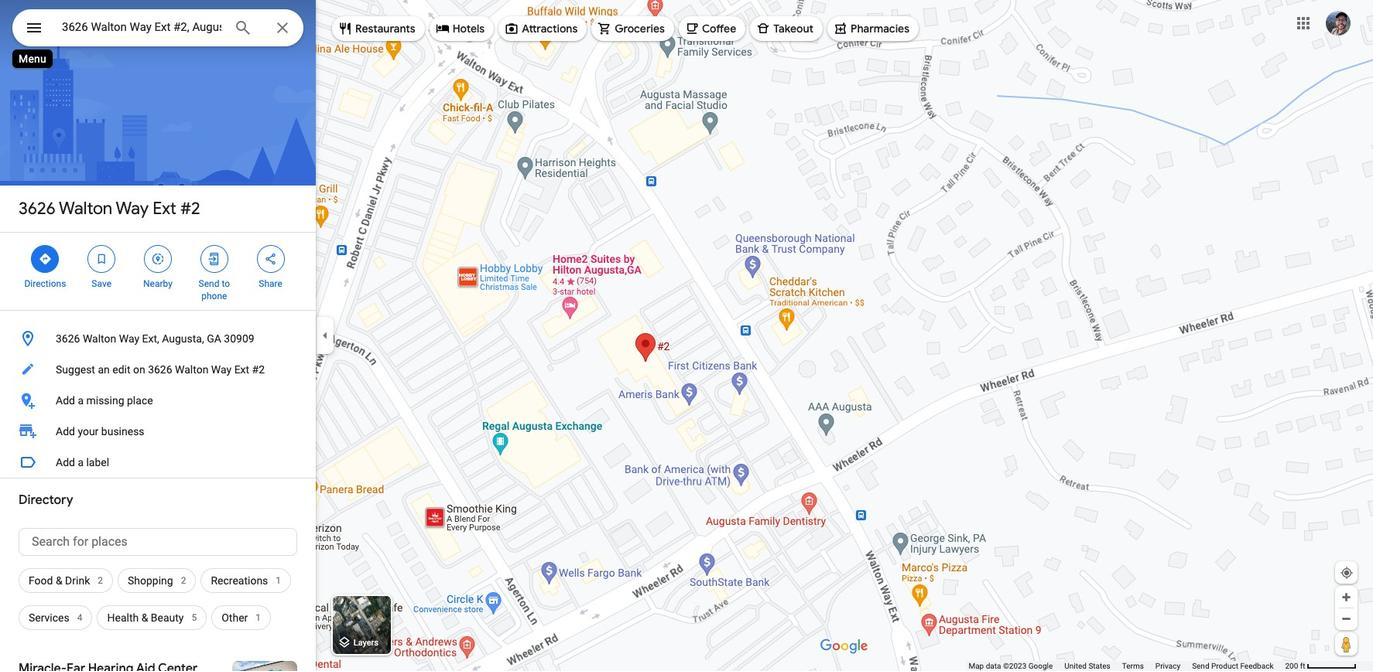 Task type: vqa. For each thing, say whether or not it's contained in the screenshot.
'DBA'
no



Task type: locate. For each thing, give the bounding box(es) containing it.
4
[[77, 613, 82, 624]]

none field inside 3626 walton way ext #2, augusta, ga 30909 field
[[62, 18, 221, 36]]

2 vertical spatial add
[[56, 457, 75, 469]]

add your business
[[56, 426, 144, 438]]

takeout
[[773, 22, 814, 36]]

restaurants
[[355, 22, 415, 36]]

layers
[[354, 639, 378, 649]]

2 add from the top
[[56, 426, 75, 438]]

directory
[[19, 493, 73, 509]]

1 a from the top
[[78, 395, 84, 407]]

feedback
[[1240, 663, 1274, 671]]

30909
[[224, 333, 254, 345]]

way left ext,
[[119, 333, 139, 345]]

2 right "drink"
[[98, 576, 103, 587]]

data
[[986, 663, 1001, 671]]

phone
[[201, 291, 227, 302]]

0 horizontal spatial send
[[199, 279, 219, 289]]

map
[[969, 663, 984, 671]]

0 vertical spatial 3626
[[19, 198, 56, 220]]

label
[[86, 457, 109, 469]]

1 inside recreations 1
[[276, 576, 281, 587]]

walton down augusta,
[[175, 364, 209, 376]]

& for drink
[[56, 575, 62, 587]]

1 right recreations
[[276, 576, 281, 587]]

send inside button
[[1192, 663, 1209, 671]]

missing
[[86, 395, 124, 407]]

restaurants button
[[332, 10, 425, 47]]

2 a from the top
[[78, 457, 84, 469]]

united states
[[1065, 663, 1111, 671]]

coffee
[[702, 22, 736, 36]]

walton
[[59, 198, 112, 220], [83, 333, 116, 345], [175, 364, 209, 376]]

show street view coverage image
[[1335, 633, 1358, 656]]

walton for ext
[[59, 198, 112, 220]]

augusta,
[[162, 333, 204, 345]]

add inside add a label button
[[56, 457, 75, 469]]

united states button
[[1065, 662, 1111, 672]]

1 horizontal spatial &
[[141, 612, 148, 625]]

add inside add a missing place button
[[56, 395, 75, 407]]

ext,
[[142, 333, 159, 345]]

place
[[127, 395, 153, 407]]

share
[[259, 279, 282, 289]]

0 horizontal spatial &
[[56, 575, 62, 587]]

a for missing
[[78, 395, 84, 407]]

None text field
[[19, 529, 297, 557]]

3 add from the top
[[56, 457, 75, 469]]

groceries button
[[592, 10, 674, 47]]

add left the your
[[56, 426, 75, 438]]

0 vertical spatial a
[[78, 395, 84, 407]]


[[38, 251, 52, 268]]

an
[[98, 364, 110, 376]]

#2 inside suggest an edit on 3626 walton way ext #2 button
[[252, 364, 265, 376]]

show your location image
[[1340, 567, 1354, 581]]

a left label
[[78, 457, 84, 469]]

1 horizontal spatial #2
[[252, 364, 265, 376]]

ga
[[207, 333, 221, 345]]

0 horizontal spatial 3626
[[19, 198, 56, 220]]

1 horizontal spatial 1
[[276, 576, 281, 587]]

attractions button
[[499, 10, 587, 47]]

#2 down 30909
[[252, 364, 265, 376]]

0 vertical spatial &
[[56, 575, 62, 587]]

send inside send to phone
[[199, 279, 219, 289]]

suggest an edit on 3626 walton way ext #2
[[56, 364, 265, 376]]

zoom out image
[[1341, 614, 1352, 625]]

0 vertical spatial add
[[56, 395, 75, 407]]

200
[[1285, 663, 1298, 671]]

1 add from the top
[[56, 395, 75, 407]]

send up phone
[[199, 279, 219, 289]]

2 2 from the left
[[181, 576, 186, 587]]

services
[[29, 612, 69, 625]]

1 vertical spatial ext
[[234, 364, 249, 376]]

 search field
[[12, 9, 303, 50]]

None field
[[62, 18, 221, 36]]

1 vertical spatial &
[[141, 612, 148, 625]]

1 horizontal spatial send
[[1192, 663, 1209, 671]]

2 vertical spatial 3626
[[148, 364, 172, 376]]

collapse side panel image
[[317, 327, 334, 344]]

states
[[1089, 663, 1111, 671]]

1 vertical spatial walton
[[83, 333, 116, 345]]

1 inside other 1
[[256, 613, 261, 624]]

0 horizontal spatial 2
[[98, 576, 103, 587]]

add for add a missing place
[[56, 395, 75, 407]]

a left missing
[[78, 395, 84, 407]]

suggest an edit on 3626 walton way ext #2 button
[[0, 355, 316, 385]]

google
[[1028, 663, 1053, 671]]

3626 for 3626 walton way ext #2
[[19, 198, 56, 220]]

shopping 2
[[128, 575, 186, 587]]

map data ©2023 google
[[969, 663, 1053, 671]]

way
[[116, 198, 149, 220], [119, 333, 139, 345], [211, 364, 232, 376]]

on
[[133, 364, 145, 376]]

& right health
[[141, 612, 148, 625]]

0 horizontal spatial #2
[[180, 198, 200, 220]]

edit
[[112, 364, 130, 376]]

2 inside food & drink 2
[[98, 576, 103, 587]]

a
[[78, 395, 84, 407], [78, 457, 84, 469]]

0 vertical spatial send
[[199, 279, 219, 289]]

ext down 30909
[[234, 364, 249, 376]]

1 horizontal spatial 2
[[181, 576, 186, 587]]

add a label button
[[0, 447, 316, 478]]

3626 for 3626 walton way ext, augusta, ga 30909
[[56, 333, 80, 345]]

1 vertical spatial #2
[[252, 364, 265, 376]]

&
[[56, 575, 62, 587], [141, 612, 148, 625]]

0 vertical spatial way
[[116, 198, 149, 220]]

send to phone
[[199, 279, 230, 302]]

3626 up suggest
[[56, 333, 80, 345]]

add left label
[[56, 457, 75, 469]]

2 right shopping on the left bottom
[[181, 576, 186, 587]]

way up actions for 3626 walton way ext #2 region
[[116, 198, 149, 220]]

0 vertical spatial 1
[[276, 576, 281, 587]]

1 vertical spatial way
[[119, 333, 139, 345]]

walton up 'an' at the bottom left of page
[[83, 333, 116, 345]]

& right food on the left of page
[[56, 575, 62, 587]]

walton up  in the left top of the page
[[59, 198, 112, 220]]

add inside the add your business link
[[56, 426, 75, 438]]

1 vertical spatial 3626
[[56, 333, 80, 345]]

1 vertical spatial 1
[[256, 613, 261, 624]]

google account: cj baylor  
(christian.baylor@adept.ai) image
[[1326, 11, 1351, 35]]

add your business link
[[0, 416, 316, 447]]

1 horizontal spatial ext
[[234, 364, 249, 376]]

1 2 from the left
[[98, 576, 103, 587]]

 button
[[12, 9, 56, 50]]

1 vertical spatial send
[[1192, 663, 1209, 671]]

1 vertical spatial a
[[78, 457, 84, 469]]

2
[[98, 576, 103, 587], [181, 576, 186, 587]]

none text field inside 3626 walton way ext #2 main content
[[19, 529, 297, 557]]

3626 walton way ext #2 main content
[[0, 0, 316, 672]]

footer
[[969, 662, 1285, 672]]

your
[[78, 426, 99, 438]]

send
[[199, 279, 219, 289], [1192, 663, 1209, 671]]

2 vertical spatial walton
[[175, 364, 209, 376]]

0 vertical spatial ext
[[153, 198, 176, 220]]

footer containing map data ©2023 google
[[969, 662, 1285, 672]]

send product feedback button
[[1192, 662, 1274, 672]]

3626 right on
[[148, 364, 172, 376]]

services 4
[[29, 612, 82, 625]]

add a missing place
[[56, 395, 153, 407]]

way for ext
[[116, 198, 149, 220]]

united
[[1065, 663, 1087, 671]]

1 right other
[[256, 613, 261, 624]]

add
[[56, 395, 75, 407], [56, 426, 75, 438], [56, 457, 75, 469]]

ext inside button
[[234, 364, 249, 376]]

way down ga
[[211, 364, 232, 376]]

beauty
[[151, 612, 184, 625]]

send left product
[[1192, 663, 1209, 671]]

3626 walton way ext, augusta, ga 30909 button
[[0, 324, 316, 355]]

#2 up actions for 3626 walton way ext #2 region
[[180, 198, 200, 220]]

product
[[1211, 663, 1238, 671]]

ext
[[153, 198, 176, 220], [234, 364, 249, 376]]

200 ft
[[1285, 663, 1305, 671]]

ext up 
[[153, 198, 176, 220]]

1
[[276, 576, 281, 587], [256, 613, 261, 624]]

0 vertical spatial walton
[[59, 198, 112, 220]]

1 vertical spatial add
[[56, 426, 75, 438]]

add down suggest
[[56, 395, 75, 407]]

3626 up ""
[[19, 198, 56, 220]]

1 horizontal spatial 3626
[[56, 333, 80, 345]]

0 horizontal spatial 1
[[256, 613, 261, 624]]

3626
[[19, 198, 56, 220], [56, 333, 80, 345], [148, 364, 172, 376]]



Task type: describe. For each thing, give the bounding box(es) containing it.
2 inside shopping 2
[[181, 576, 186, 587]]

hotels
[[453, 22, 485, 36]]

actions for 3626 walton way ext #2 region
[[0, 233, 316, 310]]

zoom in image
[[1341, 592, 1352, 604]]

health & beauty 5
[[107, 612, 197, 625]]

add for add a label
[[56, 457, 75, 469]]

google maps element
[[0, 0, 1373, 672]]

send for send product feedback
[[1192, 663, 1209, 671]]

privacy button
[[1156, 662, 1181, 672]]

to
[[222, 279, 230, 289]]

drink
[[65, 575, 90, 587]]

recreations 1
[[211, 575, 281, 587]]

ft
[[1300, 663, 1305, 671]]

pharmacies button
[[828, 10, 919, 47]]

business
[[101, 426, 144, 438]]

0 horizontal spatial ext
[[153, 198, 176, 220]]

5
[[192, 613, 197, 624]]

footer inside google maps element
[[969, 662, 1285, 672]]


[[25, 17, 43, 39]]

add a missing place button
[[0, 385, 316, 416]]

shopping
[[128, 575, 173, 587]]

other
[[222, 612, 248, 625]]


[[151, 251, 165, 268]]

3626 walton way ext #2
[[19, 198, 200, 220]]

3626 walton way ext, augusta, ga 30909
[[56, 333, 254, 345]]

terms
[[1122, 663, 1144, 671]]

suggest
[[56, 364, 95, 376]]

send product feedback
[[1192, 663, 1274, 671]]


[[264, 251, 278, 268]]

walton for ext,
[[83, 333, 116, 345]]

terms button
[[1122, 662, 1144, 672]]

1 for recreations
[[276, 576, 281, 587]]

200 ft button
[[1285, 663, 1357, 671]]

food
[[29, 575, 53, 587]]

food & drink 2
[[29, 575, 103, 587]]

takeout button
[[750, 10, 823, 47]]

hotels button
[[429, 10, 494, 47]]

pharmacies
[[851, 22, 910, 36]]

way for ext,
[[119, 333, 139, 345]]


[[95, 251, 109, 268]]

add a label
[[56, 457, 109, 469]]

a for label
[[78, 457, 84, 469]]

groceries
[[615, 22, 665, 36]]


[[207, 251, 221, 268]]

directions
[[24, 279, 66, 289]]

2 vertical spatial way
[[211, 364, 232, 376]]

save
[[92, 279, 111, 289]]

attractions
[[522, 22, 578, 36]]

recreations
[[211, 575, 268, 587]]

0 vertical spatial #2
[[180, 198, 200, 220]]

3626 Walton Way Ext #2, Augusta, GA 30909 field
[[12, 9, 303, 46]]

& for beauty
[[141, 612, 148, 625]]

privacy
[[1156, 663, 1181, 671]]

2 horizontal spatial 3626
[[148, 364, 172, 376]]

health
[[107, 612, 139, 625]]

©2023
[[1003, 663, 1027, 671]]

send for send to phone
[[199, 279, 219, 289]]

coffee button
[[679, 10, 746, 47]]

other 1
[[222, 612, 261, 625]]

nearby
[[143, 279, 173, 289]]

1 for other
[[256, 613, 261, 624]]

add for add your business
[[56, 426, 75, 438]]



